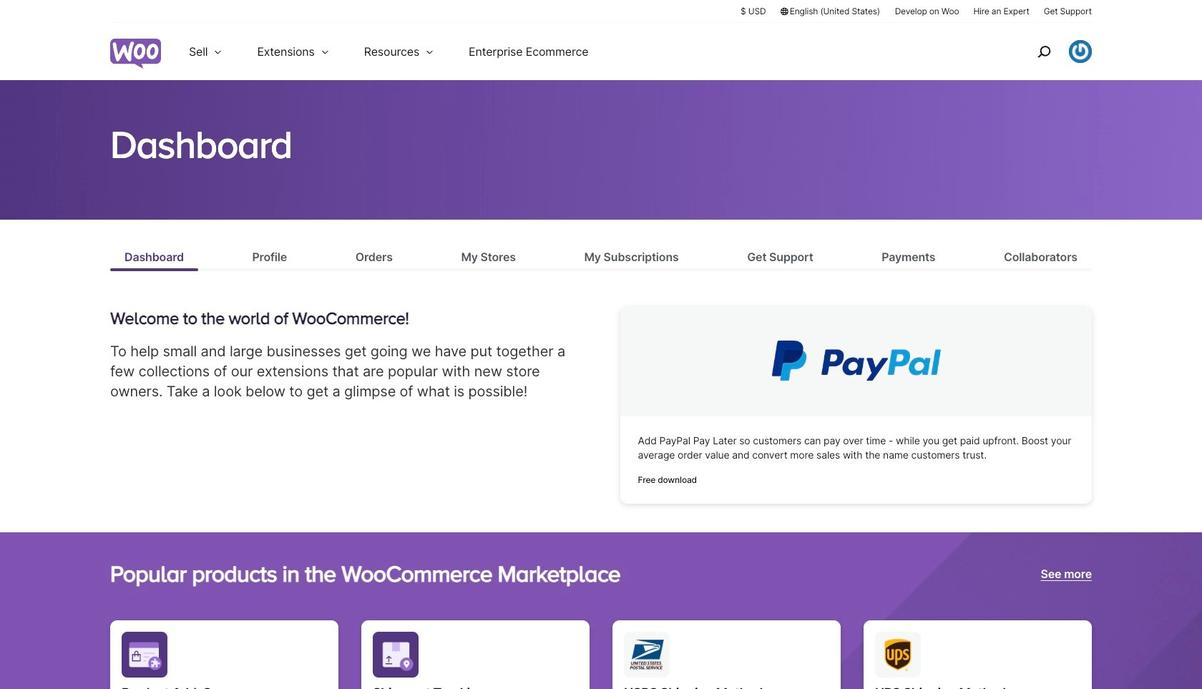 Task type: locate. For each thing, give the bounding box(es) containing it.
open account menu image
[[1069, 40, 1092, 63]]



Task type: describe. For each thing, give the bounding box(es) containing it.
search image
[[1033, 40, 1056, 63]]

service navigation menu element
[[1007, 28, 1092, 75]]



